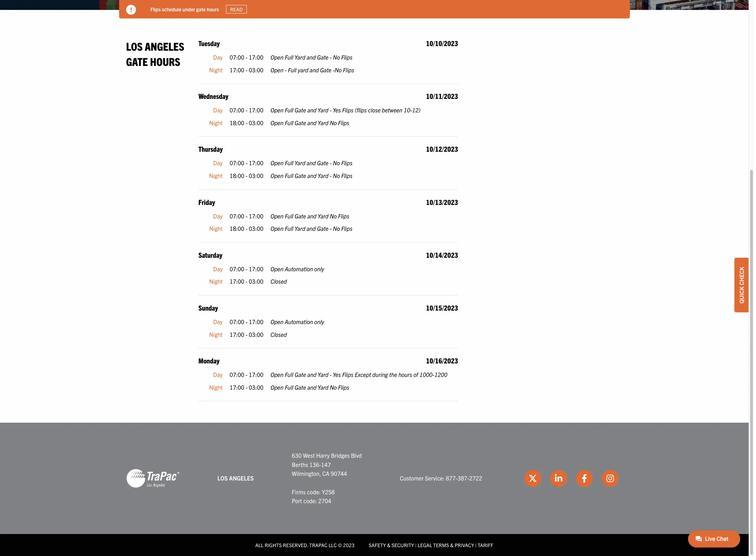 Task type: describe. For each thing, give the bounding box(es) containing it.
of
[[414, 371, 418, 378]]

gate inside 'los angeles gate hours'
[[126, 54, 148, 68]]

open full gate and yard no flips for monday
[[271, 384, 349, 391]]

check
[[738, 267, 745, 285]]

firms
[[292, 488, 306, 495]]

trapac
[[309, 542, 328, 548]]

angeles for los angeles
[[229, 475, 254, 482]]

gate
[[196, 6, 206, 12]]

03:00 for sunday
[[249, 331, 263, 338]]

y258
[[322, 488, 335, 495]]

1200
[[434, 371, 448, 378]]

quick
[[738, 287, 745, 304]]

18:00 for thursday
[[230, 172, 244, 179]]

3 open full yard and gate - no flips from the top
[[271, 225, 353, 232]]

(flips
[[355, 106, 367, 114]]

12)
[[412, 106, 421, 114]]

night for saturday
[[209, 278, 223, 285]]

07:00 for friday
[[230, 212, 244, 219]]

3 open from the top
[[271, 106, 284, 114]]

387-
[[458, 475, 469, 482]]

footer containing 630 west harry bridges blvd
[[0, 423, 749, 556]]

night for wednesday
[[209, 119, 223, 126]]

service:
[[425, 475, 445, 482]]

07:00 - 17:00 for sunday
[[230, 318, 263, 325]]

90744
[[331, 470, 347, 477]]

2 & from the left
[[450, 542, 454, 548]]

open automation only for saturday
[[271, 265, 324, 272]]

07:00 - 17:00 for tuesday
[[230, 54, 263, 61]]

0 vertical spatial hours
[[207, 6, 219, 12]]

630 west harry bridges blvd berths 136-147 wilmington, ca 90744
[[292, 452, 362, 477]]

1 vertical spatial code:
[[303, 497, 317, 505]]

03:00 for thursday
[[249, 172, 263, 179]]

2 open from the top
[[271, 66, 284, 73]]

1 & from the left
[[387, 542, 390, 548]]

day for tuesday
[[213, 54, 223, 61]]

open full gate and yard no flips for wednesday
[[271, 119, 349, 126]]

day for thursday
[[213, 159, 223, 167]]

8 open from the top
[[271, 225, 284, 232]]

day for sunday
[[213, 318, 223, 325]]

07:00 - 17:00 for saturday
[[230, 265, 263, 272]]

between
[[382, 106, 403, 114]]

hours
[[150, 54, 180, 68]]

0 vertical spatial code:
[[307, 488, 321, 495]]

friday
[[198, 197, 215, 206]]

safety & security link
[[369, 542, 414, 548]]

wednesday
[[198, 92, 228, 100]]

port
[[292, 497, 302, 505]]

blvd
[[351, 452, 362, 459]]

all
[[255, 542, 264, 548]]

during
[[372, 371, 388, 378]]

only for sunday
[[314, 318, 324, 325]]

yard
[[298, 66, 308, 73]]

2722
[[469, 475, 482, 482]]

6 open from the top
[[271, 172, 284, 179]]

quick check
[[738, 267, 745, 304]]

privacy
[[455, 542, 474, 548]]

los angeles
[[217, 475, 254, 482]]

2023
[[343, 542, 355, 548]]

llc
[[329, 542, 337, 548]]

2704
[[318, 497, 331, 505]]

safety
[[369, 542, 386, 548]]

2 open full gate and yard no flips from the top
[[271, 212, 349, 219]]

safety & security | legal terms & privacy | tariff
[[369, 542, 494, 548]]

17:00 - 03:00 for sunday
[[230, 331, 263, 338]]

tariff link
[[478, 542, 494, 548]]

10-
[[404, 106, 412, 114]]

all rights reserved. trapac llc © 2023
[[255, 542, 355, 548]]

the
[[389, 371, 397, 378]]

quick check link
[[735, 258, 749, 312]]

only for saturday
[[314, 265, 324, 272]]

1000-
[[420, 371, 434, 378]]

07:00 - 17:00 for monday
[[230, 371, 263, 378]]

4 open from the top
[[271, 119, 284, 126]]

07:00 for monday
[[230, 371, 244, 378]]

except
[[355, 371, 371, 378]]

630
[[292, 452, 302, 459]]

harry
[[316, 452, 330, 459]]

17:00 - 03:00 for saturday
[[230, 278, 263, 285]]

10/12/2023
[[426, 145, 458, 153]]

10/11/2023
[[426, 92, 458, 100]]

terms
[[433, 542, 449, 548]]

1 vertical spatial hours
[[399, 371, 412, 378]]

solid image
[[126, 5, 136, 15]]

1 open from the top
[[271, 54, 284, 61]]

03:00 for wednesday
[[249, 119, 263, 126]]

10/13/2023
[[426, 197, 458, 206]]

sunday
[[198, 303, 218, 312]]

07:00 - 17:00 for friday
[[230, 212, 263, 219]]

07:00 - 17:00 for wednesday
[[230, 106, 263, 114]]

07:00 for saturday
[[230, 265, 244, 272]]

tariff
[[478, 542, 494, 548]]

day for saturday
[[213, 265, 223, 272]]

5 open from the top
[[271, 159, 284, 167]]

07:00 for sunday
[[230, 318, 244, 325]]

10/10/2023
[[426, 39, 458, 48]]

reserved.
[[283, 542, 308, 548]]

open full gate and yard -  yes flips except during the hours of 1000-1200
[[271, 371, 448, 378]]



Task type: locate. For each thing, give the bounding box(es) containing it.
11 open from the top
[[271, 371, 284, 378]]

1 | from the left
[[415, 542, 417, 548]]

open full yard and gate - no flips for thursday
[[271, 159, 353, 167]]

schedule
[[162, 6, 181, 12]]

2 18:00 - 03:00 from the top
[[230, 172, 263, 179]]

1 18:00 - 03:00 from the top
[[230, 119, 263, 126]]

los for los angeles
[[217, 475, 228, 482]]

3 18:00 from the top
[[230, 225, 244, 232]]

0 vertical spatial 18:00 - 03:00
[[230, 119, 263, 126]]

2 18:00 from the top
[[230, 172, 244, 179]]

0 vertical spatial open full gate and yard no flips
[[271, 119, 349, 126]]

berths
[[292, 461, 308, 468]]

1 vertical spatial only
[[314, 318, 324, 325]]

6 day from the top
[[213, 318, 223, 325]]

18:00 - 03:00
[[230, 119, 263, 126], [230, 172, 263, 179], [230, 225, 263, 232]]

tuesday
[[198, 39, 220, 48]]

4 17:00 - 03:00 from the top
[[230, 384, 263, 391]]

night for monday
[[209, 384, 223, 391]]

yes for 10/11/2023
[[333, 106, 341, 114]]

3 07:00 from the top
[[230, 159, 244, 167]]

night for friday
[[209, 225, 223, 232]]

close
[[368, 106, 381, 114]]

code: right the port
[[303, 497, 317, 505]]

closed for sunday
[[271, 331, 287, 338]]

0 vertical spatial 18:00
[[230, 119, 244, 126]]

1 vertical spatial automation
[[285, 318, 313, 325]]

2 open full yard and gate - no flips from the top
[[271, 159, 353, 167]]

automation for sunday
[[285, 318, 313, 325]]

2 automation from the top
[[285, 318, 313, 325]]

yes
[[333, 106, 341, 114], [333, 371, 341, 378]]

los
[[126, 39, 143, 53], [217, 475, 228, 482]]

footer
[[0, 423, 749, 556]]

2 17:00 - 03:00 from the top
[[230, 278, 263, 285]]

7 day from the top
[[213, 371, 223, 378]]

6 night from the top
[[209, 331, 223, 338]]

1 vertical spatial 18:00
[[230, 172, 244, 179]]

9 open from the top
[[271, 265, 284, 272]]

automation
[[285, 265, 313, 272], [285, 318, 313, 325]]

| left legal
[[415, 542, 417, 548]]

legal
[[418, 542, 432, 548]]

yard
[[295, 54, 305, 61], [318, 106, 329, 114], [318, 119, 329, 126], [295, 159, 305, 167], [318, 172, 329, 179], [318, 212, 329, 219], [295, 225, 305, 232], [318, 371, 329, 378], [318, 384, 329, 391]]

day for monday
[[213, 371, 223, 378]]

12 open from the top
[[271, 384, 284, 391]]

07:00 for thursday
[[230, 159, 244, 167]]

day down sunday
[[213, 318, 223, 325]]

1 horizontal spatial los
[[217, 475, 228, 482]]

6 07:00 - 17:00 from the top
[[230, 318, 263, 325]]

day for wednesday
[[213, 106, 223, 114]]

thursday
[[198, 145, 223, 153]]

7 night from the top
[[209, 384, 223, 391]]

2 07:00 from the top
[[230, 106, 244, 114]]

2 yes from the top
[[333, 371, 341, 378]]

|
[[415, 542, 417, 548], [475, 542, 477, 548]]

147
[[321, 461, 331, 468]]

1 vertical spatial closed
[[271, 331, 287, 338]]

1 horizontal spatial hours
[[399, 371, 412, 378]]

5 day from the top
[[213, 265, 223, 272]]

open full gate and yard -  yes flips (flips close between 10-12)
[[271, 106, 421, 114]]

saturday
[[198, 250, 222, 259]]

4 03:00 from the top
[[249, 225, 263, 232]]

0 vertical spatial closed
[[271, 278, 287, 285]]

0 horizontal spatial |
[[415, 542, 417, 548]]

1 07:00 from the top
[[230, 54, 244, 61]]

1 vertical spatial open automation only
[[271, 318, 324, 325]]

los inside 'los angeles gate hours'
[[126, 39, 143, 53]]

0 vertical spatial only
[[314, 265, 324, 272]]

18:00 for wednesday
[[230, 119, 244, 126]]

night
[[209, 66, 223, 73], [209, 119, 223, 126], [209, 172, 223, 179], [209, 225, 223, 232], [209, 278, 223, 285], [209, 331, 223, 338], [209, 384, 223, 391]]

03:00 for friday
[[249, 225, 263, 232]]

17:00 - 03:00
[[230, 66, 263, 73], [230, 278, 263, 285], [230, 331, 263, 338], [230, 384, 263, 391]]

automation for saturday
[[285, 265, 313, 272]]

hours right gate
[[207, 6, 219, 12]]

day
[[213, 54, 223, 61], [213, 106, 223, 114], [213, 159, 223, 167], [213, 212, 223, 219], [213, 265, 223, 272], [213, 318, 223, 325], [213, 371, 223, 378]]

0 vertical spatial open automation only
[[271, 265, 324, 272]]

136-
[[310, 461, 321, 468]]

5 07:00 - 17:00 from the top
[[230, 265, 263, 272]]

night down wednesday
[[209, 119, 223, 126]]

day down 'thursday'
[[213, 159, 223, 167]]

877-
[[446, 475, 458, 482]]

4 night from the top
[[209, 225, 223, 232]]

17:00 - 03:00 for tuesday
[[230, 66, 263, 73]]

4 07:00 from the top
[[230, 212, 244, 219]]

4 day from the top
[[213, 212, 223, 219]]

1 horizontal spatial &
[[450, 542, 454, 548]]

2 07:00 - 17:00 from the top
[[230, 106, 263, 114]]

1 open full yard and gate - no flips from the top
[[271, 54, 353, 61]]

07:00 - 17:00 for thursday
[[230, 159, 263, 167]]

read link
[[226, 5, 247, 14]]

night for sunday
[[209, 331, 223, 338]]

2 | from the left
[[475, 542, 477, 548]]

1 vertical spatial yes
[[333, 371, 341, 378]]

1 closed from the top
[[271, 278, 287, 285]]

03:00
[[249, 66, 263, 73], [249, 119, 263, 126], [249, 172, 263, 179], [249, 225, 263, 232], [249, 278, 263, 285], [249, 331, 263, 338], [249, 384, 263, 391]]

night down 'thursday'
[[209, 172, 223, 179]]

angeles for los angeles gate hours
[[145, 39, 184, 53]]

under
[[182, 6, 195, 12]]

0 horizontal spatial hours
[[207, 6, 219, 12]]

and
[[307, 54, 316, 61], [310, 66, 319, 73], [307, 106, 317, 114], [307, 119, 317, 126], [307, 159, 316, 167], [307, 172, 317, 179], [307, 212, 317, 219], [307, 225, 316, 232], [307, 371, 317, 378], [307, 384, 317, 391]]

open - full yard and gate -no flips
[[271, 66, 354, 73]]

10 open from the top
[[271, 318, 284, 325]]

flips schedule under gate hours
[[150, 6, 219, 12]]

1 03:00 from the top
[[249, 66, 263, 73]]

07:00 - 17:00
[[230, 54, 263, 61], [230, 106, 263, 114], [230, 159, 263, 167], [230, 212, 263, 219], [230, 265, 263, 272], [230, 318, 263, 325], [230, 371, 263, 378]]

17:00
[[249, 54, 263, 61], [230, 66, 244, 73], [249, 106, 263, 114], [249, 159, 263, 167], [249, 212, 263, 219], [249, 265, 263, 272], [230, 278, 244, 285], [249, 318, 263, 325], [230, 331, 244, 338], [249, 371, 263, 378], [230, 384, 244, 391]]

10/14/2023
[[426, 250, 458, 259]]

hours left of at the right bottom of page
[[399, 371, 412, 378]]

flips
[[150, 6, 161, 12], [341, 54, 353, 61], [343, 66, 354, 73], [342, 106, 354, 114], [338, 119, 349, 126], [341, 159, 353, 167], [341, 172, 353, 179], [338, 212, 349, 219], [341, 225, 353, 232], [342, 371, 354, 378], [338, 384, 349, 391]]

3 17:00 - 03:00 from the top
[[230, 331, 263, 338]]

0 vertical spatial yes
[[333, 106, 341, 114]]

7 open from the top
[[271, 212, 284, 219]]

yes for 10/16/2023
[[333, 371, 341, 378]]

17:00 - 03:00 for monday
[[230, 384, 263, 391]]

angeles inside 'los angeles gate hours'
[[145, 39, 184, 53]]

3 18:00 - 03:00 from the top
[[230, 225, 263, 232]]

2 vertical spatial open full gate and yard no flips
[[271, 384, 349, 391]]

day down friday
[[213, 212, 223, 219]]

5 03:00 from the top
[[249, 278, 263, 285]]

4 07:00 - 17:00 from the top
[[230, 212, 263, 219]]

open full yard and gate - no flips for tuesday
[[271, 54, 353, 61]]

firms code:  y258 port code:  2704
[[292, 488, 335, 505]]

read
[[230, 6, 243, 12]]

1 yes from the top
[[333, 106, 341, 114]]

gate
[[317, 54, 329, 61], [126, 54, 148, 68], [320, 66, 332, 73], [295, 106, 306, 114], [295, 119, 306, 126], [317, 159, 329, 167], [295, 172, 306, 179], [295, 212, 306, 219], [317, 225, 329, 232], [295, 371, 306, 378], [295, 384, 306, 391]]

3 07:00 - 17:00 from the top
[[230, 159, 263, 167]]

los angeles gate hours
[[126, 39, 184, 68]]

& right "terms"
[[450, 542, 454, 548]]

los for los angeles gate hours
[[126, 39, 143, 53]]

no
[[333, 54, 340, 61], [335, 66, 342, 73], [330, 119, 337, 126], [333, 159, 340, 167], [333, 172, 340, 179], [330, 212, 337, 219], [333, 225, 340, 232], [330, 384, 337, 391]]

0 vertical spatial angeles
[[145, 39, 184, 53]]

code:
[[307, 488, 321, 495], [303, 497, 317, 505]]

bridges
[[331, 452, 350, 459]]

18:00 - 03:00 for wednesday
[[230, 119, 263, 126]]

yes left except
[[333, 371, 341, 378]]

customer
[[400, 475, 424, 482]]

full
[[285, 54, 293, 61], [288, 66, 297, 73], [285, 106, 293, 114], [285, 119, 293, 126], [285, 159, 293, 167], [285, 172, 293, 179], [285, 212, 293, 219], [285, 225, 293, 232], [285, 371, 293, 378], [285, 384, 293, 391]]

night for thursday
[[209, 172, 223, 179]]

3 03:00 from the top
[[249, 172, 263, 179]]

night up monday
[[209, 331, 223, 338]]

customer service: 877-387-2722
[[400, 475, 482, 482]]

0 horizontal spatial angeles
[[145, 39, 184, 53]]

1 night from the top
[[209, 66, 223, 73]]

1 day from the top
[[213, 54, 223, 61]]

0 vertical spatial los
[[126, 39, 143, 53]]

rights
[[265, 542, 282, 548]]

0 vertical spatial automation
[[285, 265, 313, 272]]

2 open automation only from the top
[[271, 318, 324, 325]]

open full yard and gate - no flips
[[271, 54, 353, 61], [271, 159, 353, 167], [271, 225, 353, 232]]

day down tuesday
[[213, 54, 223, 61]]

security
[[392, 542, 414, 548]]

1 open full gate and yard no flips from the top
[[271, 119, 349, 126]]

angeles inside footer
[[229, 475, 254, 482]]

west
[[303, 452, 315, 459]]

18:00
[[230, 119, 244, 126], [230, 172, 244, 179], [230, 225, 244, 232]]

10/16/2023
[[426, 356, 458, 365]]

2 03:00 from the top
[[249, 119, 263, 126]]

7 07:00 - 17:00 from the top
[[230, 371, 263, 378]]

03:00 for tuesday
[[249, 66, 263, 73]]

0 horizontal spatial &
[[387, 542, 390, 548]]

& right safety
[[387, 542, 390, 548]]

wilmington,
[[292, 470, 321, 477]]

6 03:00 from the top
[[249, 331, 263, 338]]

©
[[338, 542, 342, 548]]

2 vertical spatial open full yard and gate - no flips
[[271, 225, 353, 232]]

day for friday
[[213, 212, 223, 219]]

03:00 for monday
[[249, 384, 263, 391]]

legal terms & privacy link
[[418, 542, 474, 548]]

open automation only
[[271, 265, 324, 272], [271, 318, 324, 325]]

1 07:00 - 17:00 from the top
[[230, 54, 263, 61]]

night up wednesday
[[209, 66, 223, 73]]

03:00 for saturday
[[249, 278, 263, 285]]

5 night from the top
[[209, 278, 223, 285]]

3 open full gate and yard no flips from the top
[[271, 384, 349, 391]]

0 vertical spatial open full yard and gate - no flips
[[271, 54, 353, 61]]

only
[[314, 265, 324, 272], [314, 318, 324, 325]]

07:00 for tuesday
[[230, 54, 244, 61]]

3 day from the top
[[213, 159, 223, 167]]

day down monday
[[213, 371, 223, 378]]

1 vertical spatial angeles
[[229, 475, 254, 482]]

night for tuesday
[[209, 66, 223, 73]]

2 night from the top
[[209, 119, 223, 126]]

| left tariff link
[[475, 542, 477, 548]]

1 only from the top
[[314, 265, 324, 272]]

07:00 for wednesday
[[230, 106, 244, 114]]

night down saturday
[[209, 278, 223, 285]]

1 horizontal spatial angeles
[[229, 475, 254, 482]]

night down monday
[[209, 384, 223, 391]]

day down saturday
[[213, 265, 223, 272]]

1 automation from the top
[[285, 265, 313, 272]]

1 open automation only from the top
[[271, 265, 324, 272]]

1 vertical spatial los
[[217, 475, 228, 482]]

2 closed from the top
[[271, 331, 287, 338]]

-
[[246, 54, 248, 61], [330, 54, 332, 61], [246, 66, 248, 73], [285, 66, 287, 73], [333, 66, 335, 73], [246, 106, 248, 114], [330, 106, 332, 114], [246, 119, 248, 126], [246, 159, 248, 167], [330, 159, 332, 167], [246, 172, 248, 179], [330, 172, 332, 179], [246, 212, 248, 219], [246, 225, 248, 232], [330, 225, 332, 232], [246, 265, 248, 272], [246, 278, 248, 285], [246, 318, 248, 325], [246, 331, 248, 338], [246, 371, 248, 378], [330, 371, 332, 378], [246, 384, 248, 391]]

2 vertical spatial 18:00 - 03:00
[[230, 225, 263, 232]]

7 07:00 from the top
[[230, 371, 244, 378]]

yes left (flips
[[333, 106, 341, 114]]

closed for saturday
[[271, 278, 287, 285]]

code: up 2704
[[307, 488, 321, 495]]

1 horizontal spatial |
[[475, 542, 477, 548]]

1 vertical spatial 18:00 - 03:00
[[230, 172, 263, 179]]

5 07:00 from the top
[[230, 265, 244, 272]]

18:00 - 03:00 for friday
[[230, 225, 263, 232]]

open automation only for sunday
[[271, 318, 324, 325]]

3 night from the top
[[209, 172, 223, 179]]

1 vertical spatial open full gate and yard no flips
[[271, 212, 349, 219]]

2 vertical spatial 18:00
[[230, 225, 244, 232]]

1 18:00 from the top
[[230, 119, 244, 126]]

night up saturday
[[209, 225, 223, 232]]

10/15/2023
[[426, 303, 458, 312]]

monday
[[198, 356, 220, 365]]

angeles
[[145, 39, 184, 53], [229, 475, 254, 482]]

1 vertical spatial open full yard and gate - no flips
[[271, 159, 353, 167]]

2 day from the top
[[213, 106, 223, 114]]

1 17:00 - 03:00 from the top
[[230, 66, 263, 73]]

18:00 for friday
[[230, 225, 244, 232]]

0 horizontal spatial los
[[126, 39, 143, 53]]

closed
[[271, 278, 287, 285], [271, 331, 287, 338]]

7 03:00 from the top
[[249, 384, 263, 391]]

6 07:00 from the top
[[230, 318, 244, 325]]

day down wednesday
[[213, 106, 223, 114]]

los angeles image
[[126, 469, 179, 489]]

18:00 - 03:00 for thursday
[[230, 172, 263, 179]]

open full gate and yard - no flips
[[271, 172, 353, 179]]

2 only from the top
[[314, 318, 324, 325]]

ca
[[322, 470, 330, 477]]

07:00
[[230, 54, 244, 61], [230, 106, 244, 114], [230, 159, 244, 167], [230, 212, 244, 219], [230, 265, 244, 272], [230, 318, 244, 325], [230, 371, 244, 378]]

hours
[[207, 6, 219, 12], [399, 371, 412, 378]]



Task type: vqa. For each thing, say whether or not it's contained in the screenshot.


